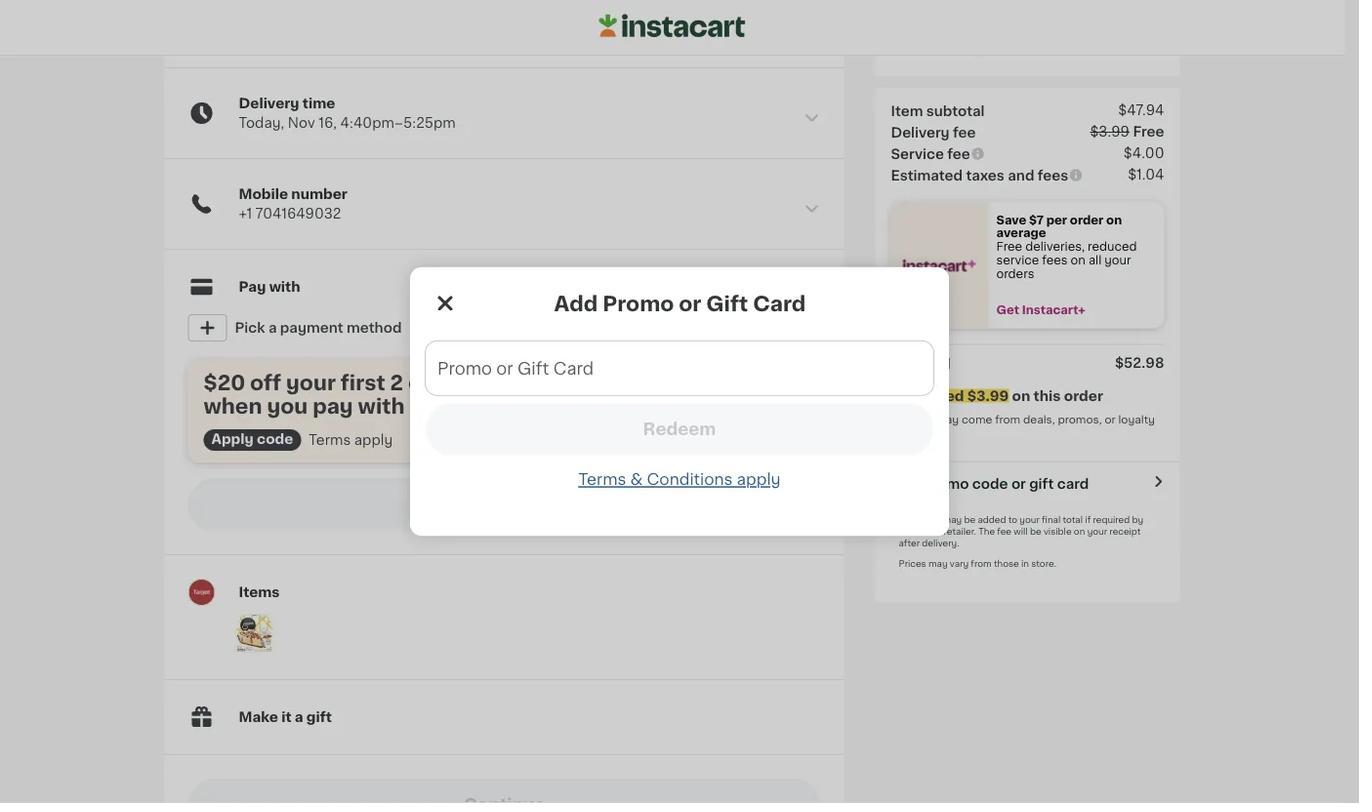 Task type: describe. For each thing, give the bounding box(es) containing it.
if
[[1085, 516, 1091, 524]]

on up reduced
[[1106, 214, 1122, 225]]

place
[[946, 24, 985, 38]]

service
[[996, 255, 1039, 266]]

taxes
[[966, 168, 1005, 182]]

code inside button
[[972, 477, 1008, 491]]

+1
[[239, 207, 252, 221]]

or inside redeem promo code dialog
[[679, 294, 702, 315]]

final
[[1042, 516, 1061, 524]]

a
[[899, 516, 905, 524]]

required
[[1093, 516, 1130, 524]]

come
[[962, 415, 992, 425]]

number
[[291, 187, 348, 201]]

on left this
[[1012, 389, 1030, 403]]

delivery for delivery fee
[[891, 125, 950, 139]]

by
[[1132, 516, 1144, 524]]

0 vertical spatial $3.99
[[1090, 125, 1130, 138]]

added
[[978, 516, 1006, 524]]

&
[[630, 472, 643, 488]]

with inside $20 off your first 2 orders when you pay with klarna
[[358, 396, 405, 416]]

more info about 100% satisfaction guarantee image
[[987, 42, 1003, 57]]

when
[[204, 396, 262, 416]]

first
[[341, 373, 385, 393]]

savings may come from deals, promos, or loyalty pricing.
[[891, 415, 1158, 443]]

bag
[[907, 516, 924, 524]]

16,
[[318, 116, 337, 130]]

pay with
[[239, 280, 300, 294]]

your inside save $7 per order on average free deliveries, reduced service fees on all your orders
[[1105, 255, 1131, 266]]

you
[[267, 396, 308, 416]]

gift
[[706, 294, 748, 315]]

those
[[994, 560, 1019, 568]]

your inside place your order with peace of mind.
[[988, 24, 1020, 38]]

place your order with peace of mind.
[[946, 24, 1160, 58]]

vary
[[950, 560, 969, 568]]

0 vertical spatial apply
[[354, 434, 393, 447]]

may for vary
[[929, 560, 948, 568]]

card
[[1057, 477, 1089, 491]]

pick a payment method
[[235, 321, 402, 335]]

a inside button
[[268, 321, 277, 335]]

with inside place your order with peace of mind.
[[1065, 24, 1095, 38]]

1 vertical spatial with
[[269, 280, 300, 294]]

and
[[1008, 168, 1034, 182]]

Promo or Gift Card text field
[[426, 342, 933, 395]]

make it a gift
[[239, 711, 332, 725]]

estimated
[[891, 168, 963, 182]]

or inside a bag fee may be added to your final total if required by law or the retailer. the fee will be visible on your receipt after delivery.
[[916, 527, 925, 536]]

0 horizontal spatial code
[[257, 433, 293, 446]]

fee up estimated taxes and fees
[[947, 147, 970, 161]]

delivery time today, nov 16, 4:40pm–5:25pm
[[239, 97, 456, 130]]

may for come
[[936, 415, 959, 425]]

saved
[[921, 389, 964, 403]]

$52.98
[[1115, 356, 1164, 370]]

on left the 'all' at the top right of the page
[[1071, 255, 1086, 266]]

your down if
[[1087, 527, 1107, 536]]

today,
[[239, 116, 284, 130]]

visible
[[1044, 527, 1072, 536]]

pay
[[313, 396, 353, 416]]

in
[[1021, 560, 1029, 568]]

delivery fee
[[891, 125, 976, 139]]

$7
[[1029, 214, 1044, 225]]

promo
[[603, 294, 674, 315]]

get
[[996, 305, 1019, 316]]

mobile
[[239, 187, 288, 201]]

from for deals,
[[995, 415, 1021, 425]]

7041649032
[[255, 207, 341, 221]]

save
[[996, 214, 1027, 225]]

2
[[390, 373, 403, 393]]

add promo code or gift card
[[891, 477, 1089, 491]]

method
[[347, 321, 402, 335]]

the
[[979, 527, 995, 536]]

average
[[996, 228, 1046, 239]]

orders inside save $7 per order on average free deliveries, reduced service fees on all your orders
[[996, 268, 1035, 279]]

all
[[1089, 255, 1102, 266]]

1 vertical spatial a
[[295, 711, 303, 725]]

a bag fee may be added to your final total if required by law or the retailer. the fee will be visible on your receipt after delivery.
[[899, 516, 1144, 548]]

nov
[[288, 116, 315, 130]]

make
[[239, 711, 278, 725]]

subtotal
[[926, 104, 985, 118]]

may inside a bag fee may be added to your final total if required by law or the retailer. the fee will be visible on your receipt after delivery.
[[943, 516, 962, 524]]

on inside a bag fee may be added to your final total if required by law or the retailer. the fee will be visible on your receipt after delivery.
[[1074, 527, 1085, 536]]

1 horizontal spatial free
[[1133, 125, 1164, 138]]

1 vertical spatial $3.99
[[967, 389, 1009, 403]]

0 horizontal spatial gift
[[306, 711, 332, 725]]

$47.94
[[1118, 103, 1164, 117]]

pay
[[239, 280, 266, 294]]

apply code
[[211, 433, 293, 446]]

your inside $20 off your first 2 orders when you pay with klarna
[[286, 373, 336, 393]]

orders inside $20 off your first 2 orders when you pay with klarna
[[408, 373, 479, 393]]

$1.04
[[1128, 167, 1164, 181]]

from for those
[[971, 560, 992, 568]]

item
[[891, 104, 923, 118]]

estimated taxes and fees
[[891, 168, 1068, 182]]

add promo or gift card
[[554, 294, 806, 315]]

add for add promo code or gift card
[[891, 477, 920, 491]]



Task type: locate. For each thing, give the bounding box(es) containing it.
may inside the "savings may come from deals, promos, or loyalty pricing."
[[936, 415, 959, 425]]

store.
[[1031, 560, 1056, 568]]

will
[[1014, 527, 1028, 536]]

1 horizontal spatial apply
[[737, 472, 781, 488]]

0 horizontal spatial a
[[268, 321, 277, 335]]

apply inside redeem promo code dialog
[[737, 472, 781, 488]]

terms down pay
[[309, 434, 351, 447]]

conditions
[[647, 472, 733, 488]]

add left the promo
[[554, 294, 598, 315]]

apply
[[211, 433, 254, 446]]

from right vary
[[971, 560, 992, 568]]

1 vertical spatial apply
[[737, 472, 781, 488]]

apply right conditions on the bottom of the page
[[737, 472, 781, 488]]

1 vertical spatial code
[[972, 477, 1008, 491]]

delivery.
[[922, 539, 959, 548]]

free up $4.00
[[1133, 125, 1164, 138]]

off
[[250, 373, 281, 393]]

0 vertical spatial free
[[1133, 125, 1164, 138]]

reduced
[[1088, 241, 1137, 252]]

$3.99 up come
[[967, 389, 1009, 403]]

fee up the the
[[926, 516, 941, 524]]

this
[[1034, 389, 1061, 403]]

subtotal
[[891, 357, 951, 371]]

receipt
[[1110, 527, 1141, 536]]

1 vertical spatial may
[[943, 516, 962, 524]]

terms left &
[[578, 472, 626, 488]]

mind.
[[946, 44, 985, 58]]

1 vertical spatial orders
[[408, 373, 479, 393]]

code up added
[[972, 477, 1008, 491]]

your up more info about 100% satisfaction guarantee icon
[[988, 24, 1020, 38]]

1 horizontal spatial from
[[995, 415, 1021, 425]]

your up "will" in the bottom right of the page
[[1020, 516, 1040, 524]]

2 vertical spatial order
[[1064, 389, 1103, 403]]

delivery inside delivery time today, nov 16, 4:40pm–5:25pm
[[239, 97, 299, 110]]

items
[[239, 586, 280, 600]]

after
[[899, 539, 920, 548]]

edwards® turtle pie image
[[235, 614, 274, 653]]

0 vertical spatial fees
[[1038, 168, 1068, 182]]

redeem promo code dialog
[[410, 267, 949, 536]]

gift right it
[[306, 711, 332, 725]]

fees inside save $7 per order on average free deliveries, reduced service fees on all your orders
[[1042, 255, 1068, 266]]

order up promos,
[[1064, 389, 1103, 403]]

1 vertical spatial from
[[971, 560, 992, 568]]

0 horizontal spatial delivery
[[239, 97, 299, 110]]

1 horizontal spatial $3.99
[[1090, 125, 1130, 138]]

prices
[[899, 560, 926, 568]]

with
[[1065, 24, 1095, 38], [269, 280, 300, 294], [358, 396, 405, 416]]

code down you
[[257, 433, 293, 446]]

0 vertical spatial with
[[1065, 24, 1095, 38]]

0 vertical spatial code
[[257, 433, 293, 446]]

2 vertical spatial with
[[358, 396, 405, 416]]

delivery up today,
[[239, 97, 299, 110]]

$3.99 free
[[1090, 125, 1164, 138]]

1 vertical spatial add
[[891, 477, 920, 491]]

4:40pm–5:25pm
[[340, 116, 456, 130]]

per
[[1047, 214, 1067, 225]]

order inside save $7 per order on average free deliveries, reduced service fees on all your orders
[[1070, 214, 1104, 225]]

$4.00
[[1124, 146, 1164, 160]]

save $7 per order on average free deliveries, reduced service fees on all your orders
[[996, 214, 1140, 279]]

gift inside button
[[1029, 477, 1054, 491]]

terms inside redeem promo code dialog
[[578, 472, 626, 488]]

add inside redeem promo code dialog
[[554, 294, 598, 315]]

1 vertical spatial terms
[[578, 472, 626, 488]]

add inside button
[[891, 477, 920, 491]]

you
[[891, 389, 918, 403]]

with down 2
[[358, 396, 405, 416]]

home image
[[599, 11, 746, 41]]

or down bag
[[916, 527, 925, 536]]

1 vertical spatial gift
[[306, 711, 332, 725]]

total
[[1063, 516, 1083, 524]]

0 horizontal spatial be
[[964, 516, 976, 524]]

$3.99 down $47.94
[[1090, 125, 1130, 138]]

1 horizontal spatial be
[[1030, 527, 1042, 536]]

get instacart+ button
[[989, 304, 1164, 317]]

may
[[936, 415, 959, 425], [943, 516, 962, 524], [929, 560, 948, 568]]

your
[[988, 24, 1020, 38], [1105, 255, 1131, 266], [286, 373, 336, 393], [1020, 516, 1040, 524], [1087, 527, 1107, 536]]

0 vertical spatial may
[[936, 415, 959, 425]]

add promo code or gift card button
[[891, 474, 1089, 494]]

peace
[[1099, 24, 1142, 38]]

1 vertical spatial order
[[1070, 214, 1104, 225]]

promo
[[923, 477, 969, 491]]

deliveries,
[[1025, 241, 1085, 252]]

0 vertical spatial gift
[[1029, 477, 1054, 491]]

0 vertical spatial orders
[[996, 268, 1035, 279]]

retailer.
[[944, 527, 976, 536]]

0 horizontal spatial orders
[[408, 373, 479, 393]]

1 horizontal spatial with
[[358, 396, 405, 416]]

apply down $20 off your first 2 orders when you pay with klarna on the left of page
[[354, 434, 393, 447]]

item subtotal
[[891, 104, 985, 118]]

may up retailer.
[[943, 516, 962, 524]]

or inside button
[[1011, 477, 1026, 491]]

order inside place your order with peace of mind.
[[1024, 24, 1062, 38]]

terms apply
[[309, 434, 393, 447]]

free inside save $7 per order on average free deliveries, reduced service fees on all your orders
[[996, 241, 1022, 252]]

0 vertical spatial from
[[995, 415, 1021, 425]]

a right it
[[295, 711, 303, 725]]

or inside the "savings may come from deals, promos, or loyalty pricing."
[[1105, 415, 1116, 425]]

terms & conditions apply link
[[578, 472, 781, 488]]

orders up klarna
[[408, 373, 479, 393]]

from
[[995, 415, 1021, 425], [971, 560, 992, 568]]

prices may vary from those in store.
[[899, 560, 1056, 568]]

0 vertical spatial be
[[964, 516, 976, 524]]

$3.99
[[1090, 125, 1130, 138], [967, 389, 1009, 403]]

you saved $3.99 on this order
[[891, 389, 1103, 403]]

payment
[[280, 321, 343, 335]]

your down reduced
[[1105, 255, 1131, 266]]

card
[[753, 294, 806, 315]]

1 horizontal spatial add
[[891, 477, 920, 491]]

$20
[[204, 373, 245, 393]]

or
[[679, 294, 702, 315], [1105, 415, 1116, 425], [1011, 477, 1026, 491], [916, 527, 925, 536]]

loyalty
[[1118, 415, 1155, 425]]

0 vertical spatial terms
[[309, 434, 351, 447]]

from inside the "savings may come from deals, promos, or loyalty pricing."
[[995, 415, 1021, 425]]

0 horizontal spatial terms
[[309, 434, 351, 447]]

1 horizontal spatial a
[[295, 711, 303, 725]]

order right per
[[1070, 214, 1104, 225]]

service fee
[[891, 147, 970, 161]]

be right "will" in the bottom right of the page
[[1030, 527, 1042, 536]]

0 horizontal spatial apply
[[354, 434, 393, 447]]

1 vertical spatial free
[[996, 241, 1022, 252]]

1 horizontal spatial gift
[[1029, 477, 1054, 491]]

delivery for delivery time today, nov 16, 4:40pm–5:25pm
[[239, 97, 299, 110]]

may down the saved
[[936, 415, 959, 425]]

1 vertical spatial be
[[1030, 527, 1042, 536]]

0 vertical spatial add
[[554, 294, 598, 315]]

2 vertical spatial may
[[929, 560, 948, 568]]

fees down deliveries,
[[1042, 255, 1068, 266]]

fee down to
[[997, 527, 1012, 536]]

service
[[891, 147, 944, 161]]

0 horizontal spatial from
[[971, 560, 992, 568]]

1 vertical spatial delivery
[[891, 125, 950, 139]]

free up service on the right top of the page
[[996, 241, 1022, 252]]

fees right and
[[1038, 168, 1068, 182]]

on down total
[[1074, 527, 1085, 536]]

apply
[[354, 434, 393, 447], [737, 472, 781, 488]]

0 vertical spatial a
[[268, 321, 277, 335]]

a right pick
[[268, 321, 277, 335]]

order right place
[[1024, 24, 1062, 38]]

0 horizontal spatial add
[[554, 294, 598, 315]]

savings
[[891, 415, 933, 425]]

it
[[281, 711, 291, 725]]

1 vertical spatial fees
[[1042, 255, 1068, 266]]

klarna
[[409, 396, 480, 416]]

terms for terms & conditions apply
[[578, 472, 626, 488]]

or up to
[[1011, 477, 1026, 491]]

mobile number +1 7041649032
[[239, 187, 348, 221]]

1 horizontal spatial code
[[972, 477, 1008, 491]]

fee down subtotal
[[953, 125, 976, 139]]

to
[[1008, 516, 1018, 524]]

gift left card on the bottom right
[[1029, 477, 1054, 491]]

with left peace
[[1065, 24, 1095, 38]]

0 vertical spatial order
[[1024, 24, 1062, 38]]

be up retailer.
[[964, 516, 976, 524]]

law
[[899, 527, 914, 536]]

from down you saved $3.99 on this order
[[995, 415, 1021, 425]]

or left gift
[[679, 294, 702, 315]]

1 horizontal spatial orders
[[996, 268, 1035, 279]]

2 horizontal spatial with
[[1065, 24, 1095, 38]]

promos,
[[1058, 415, 1102, 425]]

delivery
[[239, 97, 299, 110], [891, 125, 950, 139]]

0 horizontal spatial with
[[269, 280, 300, 294]]

order
[[1024, 24, 1062, 38], [1070, 214, 1104, 225], [1064, 389, 1103, 403]]

add up a
[[891, 477, 920, 491]]

may down delivery.
[[929, 560, 948, 568]]

orders down service on the right top of the page
[[996, 268, 1035, 279]]

pick a payment method button
[[188, 309, 821, 348]]

pick
[[235, 321, 265, 335]]

0 horizontal spatial $3.99
[[967, 389, 1009, 403]]

add for add promo or gift card
[[554, 294, 598, 315]]

0 vertical spatial delivery
[[239, 97, 299, 110]]

1 horizontal spatial delivery
[[891, 125, 950, 139]]

delivery up 'service'
[[891, 125, 950, 139]]

1 horizontal spatial terms
[[578, 472, 626, 488]]

with right pay on the left of page
[[269, 280, 300, 294]]

or left loyalty
[[1105, 415, 1116, 425]]

time
[[303, 97, 335, 110]]

the
[[927, 527, 942, 536]]

your up pay
[[286, 373, 336, 393]]

get instacart+
[[996, 305, 1086, 316]]

terms for terms apply
[[309, 434, 351, 447]]

0 horizontal spatial free
[[996, 241, 1022, 252]]



Task type: vqa. For each thing, say whether or not it's contained in the screenshot.
bottom apply
yes



